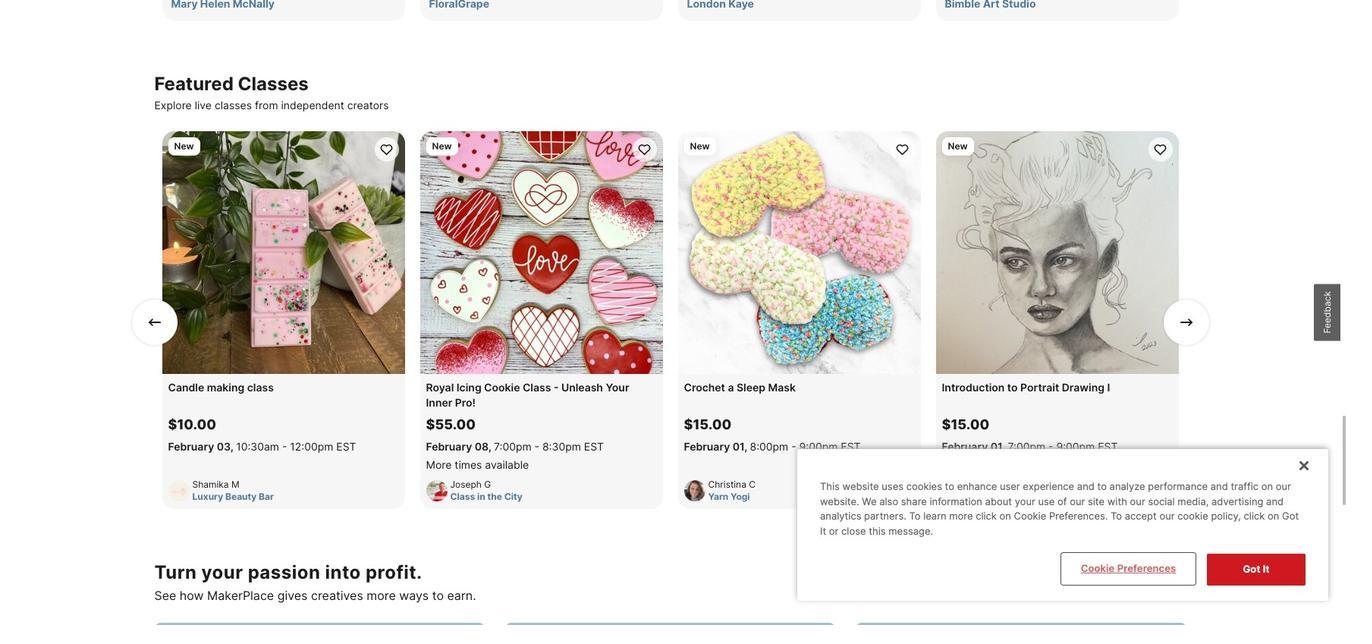 Task type: vqa. For each thing, say whether or not it's contained in the screenshot.
the right click
yes



Task type: describe. For each thing, give the bounding box(es) containing it.
- left 8:30pm
[[535, 440, 540, 453]]

shamika m luxury beauty bar
[[192, 479, 274, 503]]

drawing
[[1062, 381, 1105, 394]]

christina
[[709, 479, 747, 490]]

we
[[863, 496, 877, 508]]

$15.00 for $15.00 february 01, 8:00pm - 9:00pm est
[[684, 417, 732, 433]]

profit.
[[366, 562, 423, 584]]

royal
[[426, 381, 454, 394]]

joseph g class in the city
[[451, 479, 523, 503]]

portrait
[[1021, 381, 1060, 394]]

baxter
[[967, 491, 996, 503]]

got inside button
[[1244, 564, 1261, 576]]

message.
[[889, 525, 934, 537]]

to inside turn your passion into profit. see how makerplace gives creatives more ways to earn.
[[432, 588, 444, 603]]

passion
[[248, 562, 321, 584]]

8:30pm
[[543, 440, 581, 453]]

experience
[[1024, 481, 1075, 493]]

design
[[1035, 491, 1066, 503]]

7:00pm inside royal icing cookie class - unleash your inner pro! $55.00 february 08, 7:00pm - 8:30pm est more times available
[[494, 440, 532, 453]]

available
[[485, 458, 529, 471]]

this website uses cookies to enhance user experience and to analyze performance and traffic on our website. we also share information about your use of our site with our social media, advertising and analytics partners. to learn more click on cookie preferences. to accept our cookie policy, click on got it or close this message.
[[821, 481, 1300, 537]]

c
[[749, 479, 756, 490]]

on right policy,
[[1268, 510, 1280, 523]]

information
[[930, 496, 983, 508]]

our up preferences.
[[1070, 496, 1086, 508]]

est for $15.00 february 01, 7:00pm - 9:00pm est
[[1098, 440, 1118, 453]]

close
[[842, 525, 867, 537]]

this
[[869, 525, 886, 537]]

yogi
[[731, 491, 750, 503]]

with
[[1108, 496, 1128, 508]]

city
[[505, 491, 523, 503]]

cookie
[[1178, 510, 1209, 523]]

crochet a sleep mask image
[[678, 131, 921, 374]]

the
[[488, 491, 503, 503]]

teacher image for $15.00
[[684, 480, 706, 502]]

user
[[1000, 481, 1021, 493]]

website.
[[821, 496, 860, 508]]

unleash
[[562, 381, 603, 394]]

cookie preferences
[[1081, 563, 1177, 575]]

got it button
[[1208, 554, 1306, 586]]

classes
[[215, 99, 252, 112]]

0 horizontal spatial and
[[1078, 481, 1095, 493]]

$55.00
[[426, 417, 476, 433]]

makerplace
[[207, 588, 274, 603]]

this
[[821, 481, 840, 493]]

partners.
[[865, 510, 907, 523]]

$15.00 february 01, 7:00pm - 9:00pm est
[[942, 417, 1118, 453]]

teacher image for $55.00
[[426, 480, 447, 502]]

08,
[[475, 440, 492, 453]]

cookie inside royal icing cookie class - unleash your inner pro! $55.00 february 08, 7:00pm - 8:30pm est more times available
[[484, 381, 520, 394]]

accept
[[1125, 510, 1157, 523]]

analyze
[[1110, 481, 1146, 493]]

- for $15.00 february 01, 8:00pm - 9:00pm est
[[792, 440, 797, 453]]

more
[[426, 458, 452, 471]]

february for $15.00 february 01, 7:00pm - 9:00pm est
[[942, 440, 988, 453]]

introduction
[[942, 381, 1005, 394]]

new for crochet a sleep mask
[[690, 140, 710, 152]]

inner
[[426, 396, 453, 409]]

shamika
[[192, 479, 229, 490]]

our up accept
[[1131, 496, 1146, 508]]

turn
[[154, 562, 197, 584]]

analytics
[[821, 510, 862, 523]]

times
[[455, 458, 482, 471]]

9:00pm for $15.00 february 01, 8:00pm - 9:00pm est
[[800, 440, 838, 453]]

advertising
[[1212, 496, 1264, 508]]

february inside royal icing cookie class - unleash your inner pro! $55.00 february 08, 7:00pm - 8:30pm est more times available
[[426, 440, 472, 453]]

february for $15.00 february 01, 8:00pm - 9:00pm est
[[684, 440, 730, 453]]

beauty
[[225, 491, 257, 503]]

- for $15.00 february 01, 7:00pm - 9:00pm est
[[1049, 440, 1054, 453]]

more inside this website uses cookies to enhance user experience and to analyze performance and traffic on our website. we also share information about your use of our site with our social media, advertising and analytics partners. to learn more click on cookie preferences. to accept our cookie policy, click on got it or close this message.
[[950, 510, 973, 523]]

social
[[1149, 496, 1176, 508]]

to up site
[[1098, 481, 1107, 493]]

your inside turn your passion into profit. see how makerplace gives creatives more ways to earn.
[[202, 562, 243, 584]]

or
[[830, 525, 839, 537]]

featured classes explore live classes from independent creators
[[154, 73, 389, 112]]

to up information
[[945, 481, 955, 493]]

traffic
[[1231, 481, 1259, 493]]

crochet a sleep mask
[[684, 381, 796, 394]]

more inside turn your passion into profit. see how makerplace gives creatives more ways to earn.
[[367, 588, 396, 603]]

new for introduction to portrait drawing i
[[948, 140, 968, 152]]

sleep
[[737, 381, 766, 394]]

creatives
[[311, 588, 363, 603]]

class
[[247, 381, 274, 394]]

12:00pm
[[290, 440, 334, 453]]

introduction to portrait drawing i
[[942, 381, 1111, 394]]

christina c yarn yogi
[[709, 479, 756, 503]]

1 to from the left
[[910, 510, 921, 523]]

website
[[843, 481, 879, 493]]

bar
[[259, 491, 274, 503]]

9:00pm for $15.00 february 01, 7:00pm - 9:00pm est
[[1057, 440, 1096, 453]]

03,
[[217, 440, 234, 453]]

site
[[1088, 496, 1105, 508]]



Task type: locate. For each thing, give the bounding box(es) containing it.
- for $10.00 february 03, 10:30am - 12:00pm est
[[282, 440, 287, 453]]

g inside joseph g class in the city
[[484, 479, 491, 490]]

est inside royal icing cookie class - unleash your inner pro! $55.00 february 08, 7:00pm - 8:30pm est more times available
[[584, 440, 604, 453]]

class left unleash
[[523, 381, 551, 394]]

g inside marisol g baxter graham design
[[1000, 479, 1007, 490]]

on down about
[[1000, 510, 1012, 523]]

and up site
[[1078, 481, 1095, 493]]

2 $15.00 from the left
[[942, 417, 990, 433]]

crochet
[[684, 381, 726, 394]]

and right advertising
[[1267, 496, 1284, 508]]

4 est from the left
[[1098, 440, 1118, 453]]

1 01, from the left
[[733, 440, 748, 453]]

est right 12:00pm
[[336, 440, 356, 453]]

1 new from the left
[[174, 140, 194, 152]]

3 est from the left
[[841, 440, 861, 453]]

$15.00 down introduction
[[942, 417, 990, 433]]

teacher image for $10.00
[[168, 480, 189, 502]]

into
[[325, 562, 361, 584]]

and up advertising
[[1211, 481, 1229, 493]]

learn
[[924, 510, 947, 523]]

7:00pm up user
[[1008, 440, 1046, 453]]

m
[[231, 479, 240, 490]]

est up analyze at right bottom
[[1098, 440, 1118, 453]]

marisol
[[967, 479, 998, 490]]

1 horizontal spatial $15.00
[[942, 417, 990, 433]]

got down advertising
[[1244, 564, 1261, 576]]

gives
[[278, 588, 308, 603]]

1 horizontal spatial favorite image
[[896, 142, 910, 157]]

earn.
[[447, 588, 476, 603]]

to
[[1008, 381, 1018, 394], [945, 481, 955, 493], [1098, 481, 1107, 493], [432, 588, 444, 603]]

est inside $10.00 february 03, 10:30am - 12:00pm est
[[336, 440, 356, 453]]

0 vertical spatial more
[[950, 510, 973, 523]]

2 horizontal spatial and
[[1267, 496, 1284, 508]]

4 february from the left
[[942, 440, 988, 453]]

enhance
[[958, 481, 998, 493]]

1 horizontal spatial 7:00pm
[[1008, 440, 1046, 453]]

1 favorite image from the left
[[380, 142, 394, 157]]

february for $10.00 february 03, 10:30am - 12:00pm est
[[168, 440, 214, 453]]

0 vertical spatial class
[[523, 381, 551, 394]]

9:00pm up this
[[800, 440, 838, 453]]

marisol g baxter graham design
[[967, 479, 1066, 503]]

see
[[154, 588, 176, 603]]

1 vertical spatial more
[[367, 588, 396, 603]]

est inside "$15.00 february 01, 7:00pm - 9:00pm est"
[[1098, 440, 1118, 453]]

and
[[1078, 481, 1095, 493], [1211, 481, 1229, 493], [1267, 496, 1284, 508]]

est right 8:30pm
[[584, 440, 604, 453]]

1 teacher image from the left
[[426, 480, 447, 502]]

candle making class
[[168, 381, 274, 394]]

01, inside "$15.00 february 01, 7:00pm - 9:00pm est"
[[991, 440, 1006, 453]]

teacher image down more
[[426, 480, 447, 502]]

2 est from the left
[[584, 440, 604, 453]]

february up more
[[426, 440, 472, 453]]

our down social
[[1160, 510, 1175, 523]]

$15.00 down crochet
[[684, 417, 732, 433]]

1 horizontal spatial cookie
[[1015, 510, 1047, 523]]

royal icing cookie class - unleash your inner pro! $55.00 february 08, 7:00pm - 8:30pm est more times available
[[426, 381, 630, 471]]

introduction to portrait drawing i image
[[936, 131, 1179, 374]]

- inside $15.00 february 01, 8:00pm - 9:00pm est
[[792, 440, 797, 453]]

class inside royal icing cookie class - unleash your inner pro! $55.00 february 08, 7:00pm - 8:30pm est more times available
[[523, 381, 551, 394]]

teacher image left baxter
[[942, 480, 964, 502]]

$10.00 february 03, 10:30am - 12:00pm est
[[168, 417, 356, 453]]

class down joseph
[[451, 491, 475, 503]]

2 teacher image from the left
[[942, 480, 964, 502]]

new
[[174, 140, 194, 152], [432, 140, 452, 152], [690, 140, 710, 152], [948, 140, 968, 152]]

performance
[[1149, 481, 1208, 493]]

1 vertical spatial got
[[1244, 564, 1261, 576]]

new for candle making class
[[174, 140, 194, 152]]

also
[[880, 496, 899, 508]]

est for $10.00 february 03, 10:30am - 12:00pm est
[[336, 440, 356, 453]]

to down share
[[910, 510, 921, 523]]

favorite image
[[380, 142, 394, 157], [1154, 142, 1168, 157]]

pro!
[[455, 396, 476, 409]]

february
[[168, 440, 214, 453], [426, 440, 472, 453], [684, 440, 730, 453], [942, 440, 988, 453]]

cookie
[[484, 381, 520, 394], [1015, 510, 1047, 523], [1081, 563, 1115, 575]]

$15.00 february 01, 8:00pm - 9:00pm est
[[684, 417, 861, 453]]

$15.00 inside "$15.00 february 01, 7:00pm - 9:00pm est"
[[942, 417, 990, 433]]

more
[[950, 510, 973, 523], [367, 588, 396, 603]]

1 horizontal spatial to
[[1111, 510, 1123, 523]]

yarn
[[709, 491, 729, 503]]

0 horizontal spatial favorite image
[[380, 142, 394, 157]]

2 february from the left
[[426, 440, 472, 453]]

-
[[554, 381, 559, 394], [282, 440, 287, 453], [535, 440, 540, 453], [792, 440, 797, 453], [1049, 440, 1054, 453]]

candle making class image
[[162, 131, 405, 374]]

1 teacher image from the left
[[168, 480, 189, 502]]

- right 8:00pm
[[792, 440, 797, 453]]

g up in
[[484, 479, 491, 490]]

february down $10.00
[[168, 440, 214, 453]]

0 horizontal spatial teacher image
[[426, 480, 447, 502]]

$15.00 inside $15.00 february 01, 8:00pm - 9:00pm est
[[684, 417, 732, 433]]

ways
[[399, 588, 429, 603]]

it left or
[[821, 525, 827, 537]]

- inside $10.00 february 03, 10:30am - 12:00pm est
[[282, 440, 287, 453]]

to left portrait
[[1008, 381, 1018, 394]]

got
[[1283, 510, 1300, 523], [1244, 564, 1261, 576]]

3 february from the left
[[684, 440, 730, 453]]

icing
[[457, 381, 482, 394]]

2 to from the left
[[1111, 510, 1123, 523]]

of
[[1058, 496, 1068, 508]]

your inside this website uses cookies to enhance user experience and to analyze performance and traffic on our website. we also share information about your use of our site with our social media, advertising and analytics partners. to learn more click on cookie preferences. to accept our cookie policy, click on got it or close this message.
[[1015, 496, 1036, 508]]

0 horizontal spatial more
[[367, 588, 396, 603]]

classes
[[238, 73, 309, 95]]

0 horizontal spatial got
[[1244, 564, 1261, 576]]

february up marisol in the right bottom of the page
[[942, 440, 988, 453]]

$10.00
[[168, 417, 216, 433]]

g
[[484, 479, 491, 490], [1000, 479, 1007, 490]]

cookie preferences button
[[1063, 554, 1196, 584]]

uses
[[882, 481, 904, 493]]

1 horizontal spatial teacher image
[[942, 480, 964, 502]]

live
[[195, 99, 212, 112]]

teacher image for $15.00
[[942, 480, 964, 502]]

featured
[[154, 73, 234, 95]]

click
[[976, 510, 997, 523], [1245, 510, 1266, 523]]

favorite image for $15.00
[[1154, 142, 1168, 157]]

independent
[[281, 99, 345, 112]]

0 vertical spatial got
[[1283, 510, 1300, 523]]

- inside "$15.00 february 01, 7:00pm - 9:00pm est"
[[1049, 440, 1054, 453]]

g up graham
[[1000, 479, 1007, 490]]

got inside this website uses cookies to enhance user experience and to analyze performance and traffic on our website. we also share information about your use of our site with our social media, advertising and analytics partners. to learn more click on cookie preferences. to accept our cookie policy, click on got it or close this message.
[[1283, 510, 1300, 523]]

0 horizontal spatial 9:00pm
[[800, 440, 838, 453]]

royal icing cookie class - unleash your inner pro! image
[[420, 131, 663, 374]]

0 horizontal spatial cookie
[[484, 381, 520, 394]]

- left unleash
[[554, 381, 559, 394]]

g for marisol g
[[1000, 479, 1007, 490]]

0 horizontal spatial 7:00pm
[[494, 440, 532, 453]]

0 horizontal spatial it
[[821, 525, 827, 537]]

2 favorite image from the left
[[1154, 142, 1168, 157]]

1 click from the left
[[976, 510, 997, 523]]

7:00pm up "available"
[[494, 440, 532, 453]]

9:00pm inside $15.00 february 01, 8:00pm - 9:00pm est
[[800, 440, 838, 453]]

1 horizontal spatial got
[[1283, 510, 1300, 523]]

9:00pm inside "$15.00 february 01, 7:00pm - 9:00pm est"
[[1057, 440, 1096, 453]]

our
[[1277, 481, 1292, 493], [1070, 496, 1086, 508], [1131, 496, 1146, 508], [1160, 510, 1175, 523]]

0 horizontal spatial g
[[484, 479, 491, 490]]

class inside joseph g class in the city
[[451, 491, 475, 503]]

more down information
[[950, 510, 973, 523]]

1 vertical spatial cookie
[[1015, 510, 1047, 523]]

cookies
[[907, 481, 943, 493]]

teacher image
[[168, 480, 189, 502], [942, 480, 964, 502]]

1 $15.00 from the left
[[684, 417, 732, 433]]

mask
[[769, 381, 796, 394]]

1 vertical spatial class
[[451, 491, 475, 503]]

a
[[728, 381, 734, 394]]

share
[[902, 496, 927, 508]]

cookie right icing
[[484, 381, 520, 394]]

2 new from the left
[[432, 140, 452, 152]]

7:00pm inside "$15.00 february 01, 7:00pm - 9:00pm est"
[[1008, 440, 1046, 453]]

8:00pm
[[750, 440, 789, 453]]

i
[[1108, 381, 1111, 394]]

making
[[207, 381, 245, 394]]

7:00pm
[[494, 440, 532, 453], [1008, 440, 1046, 453]]

on right traffic on the bottom of the page
[[1262, 481, 1274, 493]]

february inside $15.00 february 01, 8:00pm - 9:00pm est
[[684, 440, 730, 453]]

1 horizontal spatial g
[[1000, 479, 1007, 490]]

it inside button
[[1264, 564, 1270, 576]]

01, up marisol in the right bottom of the page
[[991, 440, 1006, 453]]

0 vertical spatial it
[[821, 525, 827, 537]]

to down with
[[1111, 510, 1123, 523]]

0 horizontal spatial 01,
[[733, 440, 748, 453]]

2 vertical spatial cookie
[[1081, 563, 1115, 575]]

february inside $10.00 february 03, 10:30am - 12:00pm est
[[168, 440, 214, 453]]

1 horizontal spatial click
[[1245, 510, 1266, 523]]

it down advertising
[[1264, 564, 1270, 576]]

1 horizontal spatial teacher image
[[684, 480, 706, 502]]

10:30am
[[236, 440, 279, 453]]

your up makerplace at the bottom of the page
[[202, 562, 243, 584]]

2 7:00pm from the left
[[1008, 440, 1046, 453]]

teacher image
[[426, 480, 447, 502], [684, 480, 706, 502]]

graham
[[998, 491, 1033, 503]]

9:00pm up experience
[[1057, 440, 1096, 453]]

0 vertical spatial cookie
[[484, 381, 520, 394]]

$15.00 for $15.00 february 01, 7:00pm - 9:00pm est
[[942, 417, 990, 433]]

est inside $15.00 february 01, 8:00pm - 9:00pm est
[[841, 440, 861, 453]]

1 est from the left
[[336, 440, 356, 453]]

teacher image left yarn
[[684, 480, 706, 502]]

1 horizontal spatial and
[[1211, 481, 1229, 493]]

01, for $15.00 february 01, 7:00pm - 9:00pm est
[[991, 440, 1006, 453]]

february inside "$15.00 february 01, 7:00pm - 9:00pm est"
[[942, 440, 988, 453]]

preferences.
[[1050, 510, 1108, 523]]

favorite image
[[638, 142, 652, 157], [896, 142, 910, 157]]

february up christina
[[684, 440, 730, 453]]

0 horizontal spatial to
[[910, 510, 921, 523]]

01,
[[733, 440, 748, 453], [991, 440, 1006, 453]]

1 horizontal spatial your
[[1015, 496, 1036, 508]]

est up the website
[[841, 440, 861, 453]]

01, left 8:00pm
[[733, 440, 748, 453]]

1 horizontal spatial class
[[523, 381, 551, 394]]

- up experience
[[1049, 440, 1054, 453]]

1 9:00pm from the left
[[800, 440, 838, 453]]

1 vertical spatial your
[[202, 562, 243, 584]]

your down user
[[1015, 496, 1036, 508]]

to left earn.
[[432, 588, 444, 603]]

policy,
[[1212, 510, 1242, 523]]

1 favorite image from the left
[[638, 142, 652, 157]]

new for royal icing cookie class - unleash your inner pro!
[[432, 140, 452, 152]]

1 horizontal spatial it
[[1264, 564, 1270, 576]]

favorite image for royal
[[638, 142, 652, 157]]

1 horizontal spatial 9:00pm
[[1057, 440, 1096, 453]]

joseph
[[451, 479, 482, 490]]

2 01, from the left
[[991, 440, 1006, 453]]

0 horizontal spatial class
[[451, 491, 475, 503]]

est
[[336, 440, 356, 453], [584, 440, 604, 453], [841, 440, 861, 453], [1098, 440, 1118, 453]]

preferences
[[1118, 563, 1177, 575]]

more down profit.
[[367, 588, 396, 603]]

2 teacher image from the left
[[684, 480, 706, 502]]

$15.00
[[684, 417, 732, 433], [942, 417, 990, 433]]

1 february from the left
[[168, 440, 214, 453]]

got up got it button
[[1283, 510, 1300, 523]]

cookie inside this website uses cookies to enhance user experience and to analyze performance and traffic on our website. we also share information about your use of our site with our social media, advertising and analytics partners. to learn more click on cookie preferences. to accept our cookie policy, click on got it or close this message.
[[1015, 510, 1047, 523]]

4 new from the left
[[948, 140, 968, 152]]

est for $15.00 february 01, 8:00pm - 9:00pm est
[[841, 440, 861, 453]]

1 horizontal spatial favorite image
[[1154, 142, 1168, 157]]

0 horizontal spatial teacher image
[[168, 480, 189, 502]]

0 vertical spatial your
[[1015, 496, 1036, 508]]

2 9:00pm from the left
[[1057, 440, 1096, 453]]

0 horizontal spatial click
[[976, 510, 997, 523]]

1 g from the left
[[484, 479, 491, 490]]

cookie left preferences
[[1081, 563, 1115, 575]]

- for royal icing cookie class - unleash your inner pro! $55.00 february 08, 7:00pm - 8:30pm est more times available
[[554, 381, 559, 394]]

turn your passion into profit. see how makerplace gives creatives more ways to earn.
[[154, 562, 476, 603]]

01, inside $15.00 february 01, 8:00pm - 9:00pm est
[[733, 440, 748, 453]]

1 horizontal spatial more
[[950, 510, 973, 523]]

cookie down use at the right bottom of page
[[1015, 510, 1047, 523]]

it inside this website uses cookies to enhance user experience and to analyze performance and traffic on our website. we also share information about your use of our site with our social media, advertising and analytics partners. to learn more click on cookie preferences. to accept our cookie policy, click on got it or close this message.
[[821, 525, 827, 537]]

about
[[986, 496, 1013, 508]]

0 horizontal spatial your
[[202, 562, 243, 584]]

2 g from the left
[[1000, 479, 1007, 490]]

1 horizontal spatial 01,
[[991, 440, 1006, 453]]

our right traffic on the bottom of the page
[[1277, 481, 1292, 493]]

in
[[477, 491, 486, 503]]

0 horizontal spatial $15.00
[[684, 417, 732, 433]]

click down advertising
[[1245, 510, 1266, 523]]

2 favorite image from the left
[[896, 142, 910, 157]]

candle
[[168, 381, 204, 394]]

favorite image for $15.00
[[896, 142, 910, 157]]

0 horizontal spatial favorite image
[[638, 142, 652, 157]]

9:00pm
[[800, 440, 838, 453], [1057, 440, 1096, 453]]

teacher image left luxury
[[168, 480, 189, 502]]

01, for $15.00 february 01, 8:00pm - 9:00pm est
[[733, 440, 748, 453]]

explore
[[154, 99, 192, 112]]

click down about
[[976, 510, 997, 523]]

3 new from the left
[[690, 140, 710, 152]]

2 horizontal spatial cookie
[[1081, 563, 1115, 575]]

from
[[255, 99, 278, 112]]

favorite image for $10.00
[[380, 142, 394, 157]]

cookie inside button
[[1081, 563, 1115, 575]]

1 vertical spatial it
[[1264, 564, 1270, 576]]

media,
[[1178, 496, 1209, 508]]

2 click from the left
[[1245, 510, 1266, 523]]

- right 10:30am
[[282, 440, 287, 453]]

to
[[910, 510, 921, 523], [1111, 510, 1123, 523]]

g for joseph g
[[484, 479, 491, 490]]

1 7:00pm from the left
[[494, 440, 532, 453]]



